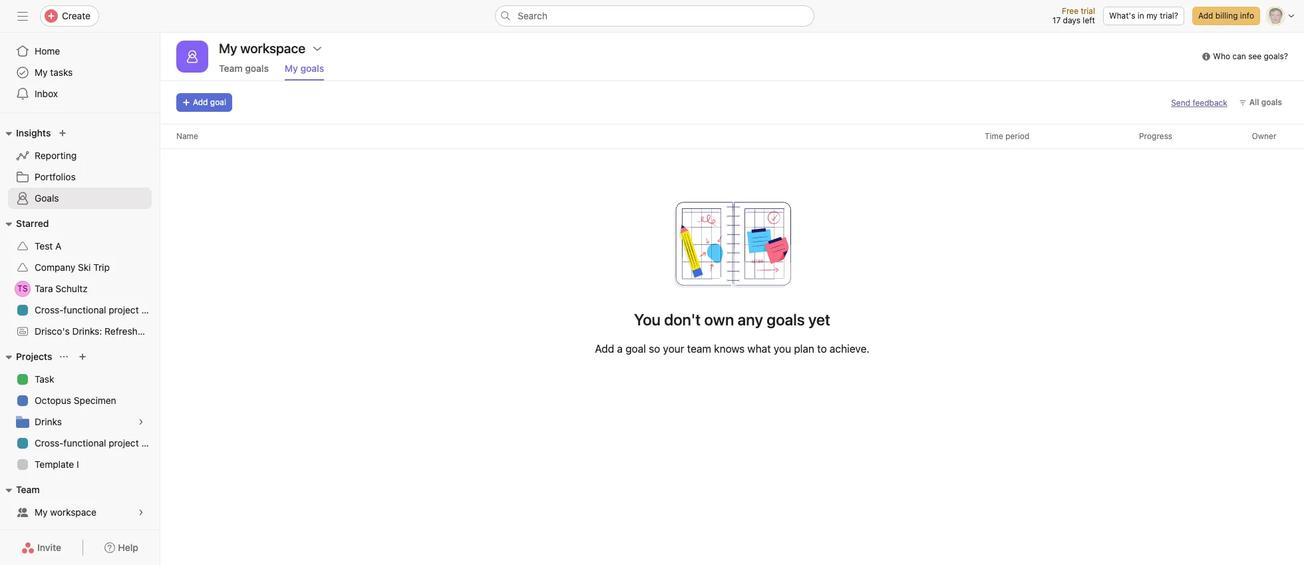 Task type: locate. For each thing, give the bounding box(es) containing it.
team button
[[0, 482, 40, 498]]

home link
[[8, 41, 152, 62]]

my
[[285, 63, 298, 74], [35, 67, 48, 78], [35, 507, 48, 518]]

my left "tasks"
[[35, 67, 48, 78]]

inbox
[[35, 88, 58, 99]]

goals right the all
[[1262, 97, 1283, 107]]

a
[[617, 343, 623, 355]]

0 vertical spatial cross-
[[35, 304, 63, 316]]

1 horizontal spatial goals
[[301, 63, 324, 74]]

cross- inside projects element
[[35, 437, 63, 449]]

1 horizontal spatial add
[[595, 343, 615, 355]]

1 horizontal spatial goal
[[626, 343, 646, 355]]

free trial 17 days left
[[1053, 6, 1096, 25]]

my down team dropdown button
[[35, 507, 48, 518]]

you don't own any goals yet
[[634, 310, 831, 329]]

project for i
[[109, 437, 139, 449]]

insights
[[16, 127, 51, 138]]

free
[[1063, 6, 1079, 16]]

project inside starred element
[[109, 304, 139, 316]]

2 cross- from the top
[[35, 437, 63, 449]]

goal right a
[[626, 343, 646, 355]]

add billing info button
[[1193, 7, 1261, 25]]

0 horizontal spatial add
[[193, 97, 208, 107]]

workspace
[[50, 507, 96, 518]]

goals down my workspace
[[245, 63, 269, 74]]

time
[[985, 131, 1004, 141]]

search button
[[495, 5, 815, 27]]

plan up drisco's drinks: refreshment recommendation
[[141, 304, 160, 316]]

goal
[[210, 97, 226, 107], [626, 343, 646, 355]]

1 horizontal spatial team
[[219, 63, 243, 74]]

cross-functional project plan link up drinks: at left
[[8, 300, 160, 321]]

task link
[[8, 369, 152, 390]]

2 cross-functional project plan link from the top
[[8, 433, 160, 454]]

who
[[1214, 51, 1231, 61]]

1 vertical spatial cross-
[[35, 437, 63, 449]]

0 horizontal spatial goal
[[210, 97, 226, 107]]

task
[[35, 373, 54, 385]]

feedback
[[1193, 98, 1228, 108]]

cross-functional project plan link up i
[[8, 433, 160, 454]]

0 vertical spatial cross-functional project plan
[[35, 304, 160, 316]]

my inside global element
[[35, 67, 48, 78]]

cross-functional project plan for i
[[35, 437, 160, 449]]

invite
[[37, 542, 61, 553]]

0 vertical spatial cross-functional project plan link
[[8, 300, 160, 321]]

2 functional from the top
[[63, 437, 106, 449]]

plan down see details, drinks icon
[[141, 437, 160, 449]]

1 vertical spatial project
[[109, 437, 139, 449]]

in
[[1138, 11, 1145, 21]]

see details, drinks image
[[137, 418, 145, 426]]

invite button
[[13, 536, 70, 560]]

my
[[1147, 11, 1158, 21]]

my goals link
[[285, 63, 324, 81]]

add
[[1199, 11, 1214, 21], [193, 97, 208, 107], [595, 343, 615, 355]]

all goals button
[[1233, 93, 1289, 112]]

to
[[818, 343, 827, 355]]

functional down drinks "link"
[[63, 437, 106, 449]]

new project or portfolio image
[[79, 353, 87, 361]]

team down my workspace
[[219, 63, 243, 74]]

2 vertical spatial add
[[595, 343, 615, 355]]

cross- up drisco's
[[35, 304, 63, 316]]

1 vertical spatial add
[[193, 97, 208, 107]]

0 vertical spatial functional
[[63, 304, 106, 316]]

cross-functional project plan inside projects element
[[35, 437, 160, 449]]

goal inside button
[[210, 97, 226, 107]]

starred button
[[0, 216, 49, 232]]

1 vertical spatial functional
[[63, 437, 106, 449]]

2 horizontal spatial goals
[[1262, 97, 1283, 107]]

1 cross-functional project plan from the top
[[35, 304, 160, 316]]

0 vertical spatial team
[[219, 63, 243, 74]]

drinks
[[35, 416, 62, 427]]

goals for team goals
[[245, 63, 269, 74]]

what's
[[1110, 11, 1136, 21]]

team goals link
[[219, 63, 269, 81]]

0 vertical spatial plan
[[141, 304, 160, 316]]

goals inside dropdown button
[[1262, 97, 1283, 107]]

your
[[663, 343, 685, 355]]

add for add a goal so your team knows what you plan to achieve.
[[595, 343, 615, 355]]

help
[[118, 542, 138, 553]]

1 functional from the top
[[63, 304, 106, 316]]

1 cross-functional project plan link from the top
[[8, 300, 160, 321]]

plan inside starred element
[[141, 304, 160, 316]]

0 vertical spatial goal
[[210, 97, 226, 107]]

team inside team dropdown button
[[16, 484, 40, 495]]

new image
[[59, 129, 67, 137]]

test a link
[[8, 236, 152, 257]]

team down template
[[16, 484, 40, 495]]

my down my workspace
[[285, 63, 298, 74]]

recommendation
[[162, 326, 237, 337]]

see details, my workspace image
[[137, 509, 145, 517]]

functional inside starred element
[[63, 304, 106, 316]]

cross-functional project plan link for i
[[8, 433, 160, 454]]

plan inside projects element
[[141, 437, 160, 449]]

plan left to
[[794, 343, 815, 355]]

functional up drinks: at left
[[63, 304, 106, 316]]

functional
[[63, 304, 106, 316], [63, 437, 106, 449]]

cross-functional project plan up drinks: at left
[[35, 304, 160, 316]]

2 project from the top
[[109, 437, 139, 449]]

add up name at the top left of page
[[193, 97, 208, 107]]

0 horizontal spatial goals
[[245, 63, 269, 74]]

plan
[[141, 304, 160, 316], [794, 343, 815, 355], [141, 437, 160, 449]]

team
[[219, 63, 243, 74], [16, 484, 40, 495]]

my inside teams "element"
[[35, 507, 48, 518]]

1 vertical spatial cross-functional project plan
[[35, 437, 160, 449]]

my workspace link
[[8, 502, 152, 523]]

cross-functional project plan link
[[8, 300, 160, 321], [8, 433, 160, 454]]

octopus specimen link
[[8, 390, 152, 411]]

1 vertical spatial plan
[[794, 343, 815, 355]]

show options image
[[312, 43, 323, 54]]

goals yet
[[767, 310, 831, 329]]

goals down show options icon
[[301, 63, 324, 74]]

cross- inside starred element
[[35, 304, 63, 316]]

send feedback link
[[1172, 97, 1228, 109]]

cross- down drinks on the bottom left of the page
[[35, 437, 63, 449]]

progress
[[1140, 131, 1173, 141]]

period
[[1006, 131, 1030, 141]]

1 vertical spatial goal
[[626, 343, 646, 355]]

owner
[[1253, 131, 1277, 141]]

template
[[35, 459, 74, 470]]

project down see details, drinks icon
[[109, 437, 139, 449]]

cross-
[[35, 304, 63, 316], [35, 437, 63, 449]]

project
[[109, 304, 139, 316], [109, 437, 139, 449]]

1 vertical spatial team
[[16, 484, 40, 495]]

2 cross-functional project plan from the top
[[35, 437, 160, 449]]

my for my goals
[[285, 63, 298, 74]]

drisco's drinks: refreshment recommendation link
[[8, 321, 237, 342]]

teams element
[[0, 478, 160, 526]]

1 vertical spatial cross-functional project plan link
[[8, 433, 160, 454]]

team inside the team goals link
[[219, 63, 243, 74]]

0 horizontal spatial team
[[16, 484, 40, 495]]

cross-functional project plan inside starred element
[[35, 304, 160, 316]]

0 vertical spatial project
[[109, 304, 139, 316]]

drisco's drinks: refreshment recommendation
[[35, 326, 237, 337]]

cross-functional project plan down drinks "link"
[[35, 437, 160, 449]]

what's in my trial?
[[1110, 11, 1179, 21]]

2 horizontal spatial add
[[1199, 11, 1214, 21]]

add for add billing info
[[1199, 11, 1214, 21]]

functional inside projects element
[[63, 437, 106, 449]]

0 vertical spatial add
[[1199, 11, 1214, 21]]

1 project from the top
[[109, 304, 139, 316]]

1 cross- from the top
[[35, 304, 63, 316]]

project up drisco's drinks: refreshment recommendation link
[[109, 304, 139, 316]]

trial?
[[1161, 11, 1179, 21]]

goal down the team goals link at the top left
[[210, 97, 226, 107]]

octopus specimen
[[35, 395, 116, 406]]

add left 'billing'
[[1199, 11, 1214, 21]]

specimen
[[74, 395, 116, 406]]

insights button
[[0, 125, 51, 141]]

2 vertical spatial plan
[[141, 437, 160, 449]]

add left a
[[595, 343, 615, 355]]

hide sidebar image
[[17, 11, 28, 21]]



Task type: describe. For each thing, give the bounding box(es) containing it.
goals?
[[1265, 51, 1289, 61]]

company
[[35, 262, 75, 273]]

send feedback
[[1172, 98, 1228, 108]]

starred element
[[0, 212, 237, 345]]

refreshment
[[105, 326, 160, 337]]

create button
[[40, 5, 99, 27]]

tara
[[35, 283, 53, 294]]

cross-functional project plan for drinks:
[[35, 304, 160, 316]]

company ski trip
[[35, 262, 110, 273]]

my tasks link
[[8, 62, 152, 83]]

my for my tasks
[[35, 67, 48, 78]]

who can see goals?
[[1214, 51, 1289, 61]]

time period
[[985, 131, 1030, 141]]

team
[[687, 343, 712, 355]]

left
[[1083, 15, 1096, 25]]

add goal button
[[176, 93, 232, 112]]

ts
[[18, 284, 28, 294]]

portfolios link
[[8, 166, 152, 188]]

show options, current sort, top image
[[60, 353, 68, 361]]

cross- for template i
[[35, 437, 63, 449]]

insights element
[[0, 121, 160, 212]]

test a
[[35, 240, 61, 252]]

don't
[[665, 310, 701, 329]]

my workspace
[[219, 41, 306, 56]]

a
[[55, 240, 61, 252]]

so
[[649, 343, 661, 355]]

global element
[[0, 33, 160, 113]]

cross- for drisco's drinks: refreshment recommendation
[[35, 304, 63, 316]]

send
[[1172, 98, 1191, 108]]

projects button
[[0, 349, 52, 365]]

drisco's
[[35, 326, 70, 337]]

trip
[[93, 262, 110, 273]]

what
[[748, 343, 771, 355]]

any
[[738, 310, 764, 329]]

schultz
[[56, 283, 88, 294]]

my tasks
[[35, 67, 73, 78]]

trial
[[1081, 6, 1096, 16]]

reporting
[[35, 150, 77, 161]]

see
[[1249, 51, 1262, 61]]

own
[[705, 310, 735, 329]]

goals link
[[8, 188, 152, 209]]

17
[[1053, 15, 1061, 25]]

goals for my goals
[[301, 63, 324, 74]]

reporting link
[[8, 145, 152, 166]]

can
[[1233, 51, 1247, 61]]

test
[[35, 240, 53, 252]]

team goals
[[219, 63, 269, 74]]

search list box
[[495, 5, 815, 27]]

portfolios
[[35, 171, 76, 182]]

tasks
[[50, 67, 73, 78]]

you
[[774, 343, 792, 355]]

plan for company ski trip
[[141, 304, 160, 316]]

home
[[35, 45, 60, 57]]

add for add goal
[[193, 97, 208, 107]]

octopus
[[35, 395, 71, 406]]

knows
[[714, 343, 745, 355]]

name
[[176, 131, 198, 141]]

info
[[1241, 11, 1255, 21]]

team for team goals
[[219, 63, 243, 74]]

inbox link
[[8, 83, 152, 105]]

all goals
[[1250, 97, 1283, 107]]

my for my workspace
[[35, 507, 48, 518]]

template i
[[35, 459, 79, 470]]

ski
[[78, 262, 91, 273]]

billing
[[1216, 11, 1239, 21]]

projects
[[16, 351, 52, 362]]

all
[[1250, 97, 1260, 107]]

add a goal so your team knows what you plan to achieve.
[[595, 343, 870, 355]]

company ski trip link
[[8, 257, 152, 278]]

drinks:
[[72, 326, 102, 337]]

projects element
[[0, 345, 160, 478]]

project for drinks:
[[109, 304, 139, 316]]

i
[[77, 459, 79, 470]]

plan for octopus specimen
[[141, 437, 160, 449]]

drinks link
[[8, 411, 152, 433]]

goals
[[35, 192, 59, 204]]

create
[[62, 10, 91, 21]]

help button
[[96, 536, 147, 560]]

tara schultz
[[35, 283, 88, 294]]

goals for all goals
[[1262, 97, 1283, 107]]

what's in my trial? button
[[1104, 7, 1185, 25]]

add billing info
[[1199, 11, 1255, 21]]

functional for drinks:
[[63, 304, 106, 316]]

my workspace
[[35, 507, 96, 518]]

search
[[518, 10, 548, 21]]

add goal
[[193, 97, 226, 107]]

functional for i
[[63, 437, 106, 449]]

you
[[634, 310, 661, 329]]

team for team
[[16, 484, 40, 495]]

cross-functional project plan link for drinks:
[[8, 300, 160, 321]]



Task type: vqa. For each thing, say whether or not it's contained in the screenshot.
Add associated with Add billing info
yes



